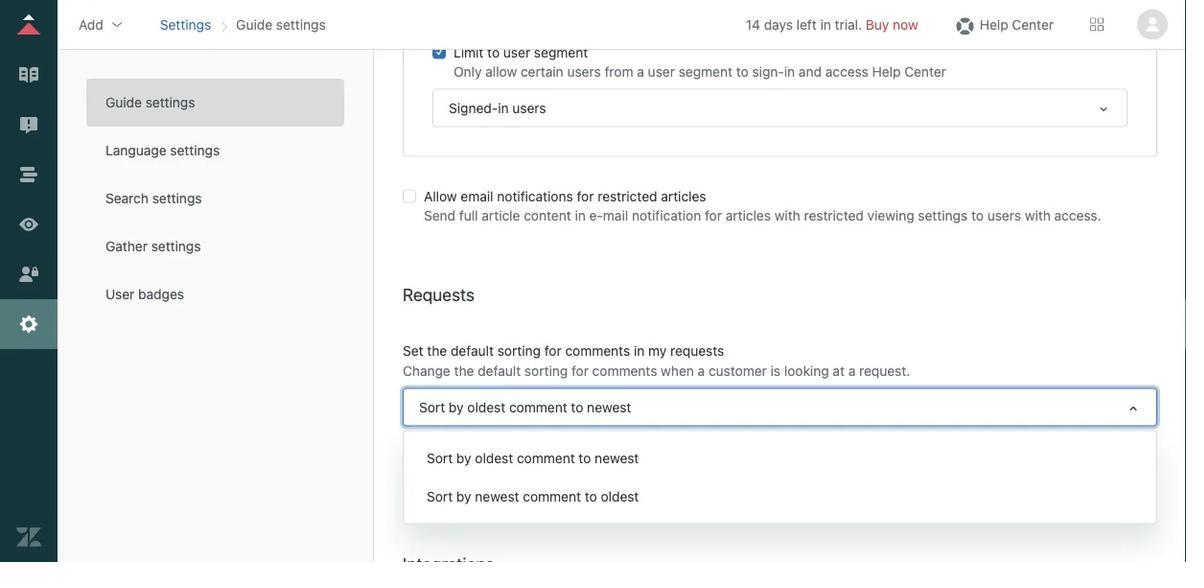 Task type: describe. For each thing, give the bounding box(es) containing it.
oldest for 'sort by oldest comment to newest' menu item
[[475, 450, 513, 466]]

settings
[[160, 16, 211, 32]]

access.
[[1055, 207, 1102, 223]]

1 horizontal spatial segment
[[679, 63, 733, 79]]

in inside set the default sorting for comments in my requests change the default sorting for comments when a customer is looking at a request.
[[634, 342, 645, 358]]

newest inside sort by newest comment to oldest "menu item"
[[475, 488, 519, 504]]

0 horizontal spatial manage
[[531, 458, 580, 474]]

2 horizontal spatial a
[[849, 362, 856, 378]]

gather settings
[[106, 238, 201, 254]]

by for 'sort by oldest comment to newest' menu item
[[457, 450, 472, 466]]

user permissions image
[[16, 262, 41, 287]]

a inside limit to user segment only allow certain users from a user segment to sign-in and access help center
[[637, 63, 645, 79]]

guide settings link
[[86, 79, 344, 127]]

content
[[524, 207, 571, 223]]

from inside limit to user segment only allow certain users from a user segment to sign-in and access help center
[[605, 63, 634, 79]]

1 vertical spatial the
[[454, 362, 474, 378]]

sort by newest comment to oldest
[[427, 488, 639, 504]]

gather
[[106, 238, 148, 254]]

0 vertical spatial agents
[[469, 458, 511, 474]]

enable
[[424, 458, 466, 474]]

signed-in users button
[[433, 89, 1128, 127]]

when
[[661, 362, 694, 378]]

moderate content image
[[16, 112, 41, 137]]

2 vertical spatial requests
[[568, 477, 622, 493]]

from inside enable agents to manage requests from help center allow agents to submit requests through forms and manage them in my activities.
[[642, 458, 670, 474]]

users inside button
[[513, 100, 546, 115]]

and for manage
[[717, 477, 740, 493]]

set
[[403, 342, 424, 358]]

zendesk products image
[[1091, 18, 1104, 31]]

14
[[746, 16, 761, 32]]

language settings
[[106, 142, 220, 158]]

center inside enable agents to manage requests from help center allow agents to submit requests through forms and manage them in my activities.
[[706, 458, 748, 474]]

settings for 'gather settings' link
[[151, 238, 201, 254]]

sort for sort by newest comment to oldest "menu item"
[[427, 488, 453, 504]]

access
[[826, 63, 869, 79]]

1 vertical spatial restricted
[[804, 207, 864, 223]]

search settings
[[106, 190, 202, 206]]

at
[[833, 362, 845, 378]]

sort by oldest comment to newest for "sort by oldest comment to newest" button
[[419, 399, 632, 415]]

limit to user segment only allow certain users from a user segment to sign-in and access help center
[[454, 44, 947, 79]]

comment for sort by newest comment to oldest "menu item"
[[523, 488, 581, 504]]

to up allow
[[487, 44, 500, 60]]

signed-
[[449, 100, 498, 115]]

search
[[106, 190, 149, 206]]

newest for 'sort by oldest comment to newest' menu item
[[595, 450, 639, 466]]

trial.
[[835, 16, 863, 32]]

settings for the "guide settings" "link"
[[146, 94, 195, 110]]

sort by oldest comment to newest for 'sort by oldest comment to newest' menu item
[[427, 450, 639, 466]]

left
[[797, 16, 817, 32]]

in inside allow email notifications for restricted articles send full article content in e-mail notification for articles with restricted viewing settings to users with access.
[[575, 207, 586, 223]]

to left submit
[[506, 477, 519, 493]]

sort for 'sort by oldest comment to newest' menu item
[[427, 450, 453, 466]]

looking
[[785, 362, 829, 378]]

search settings link
[[86, 175, 344, 223]]

signed-in users
[[449, 100, 546, 115]]

1 vertical spatial articles
[[726, 207, 771, 223]]

notifications
[[497, 188, 573, 204]]

my inside set the default sorting for comments in my requests change the default sorting for comments when a customer is looking at a request.
[[649, 342, 667, 358]]

mail
[[603, 207, 629, 223]]

allow inside allow email notifications for restricted articles send full article content in e-mail notification for articles with restricted viewing settings to users with access.
[[424, 188, 457, 204]]

0 horizontal spatial segment
[[534, 44, 588, 60]]

0 vertical spatial comments
[[565, 342, 630, 358]]

language
[[106, 142, 167, 158]]

manage articles image
[[16, 62, 41, 87]]

full
[[459, 207, 478, 223]]

user
[[106, 286, 135, 302]]

1 horizontal spatial guide settings
[[236, 16, 326, 32]]

settings link
[[160, 16, 211, 32]]

my inside enable agents to manage requests from help center allow agents to submit requests through forms and manage them in my activities.
[[847, 477, 865, 493]]

sort by oldest comment to newest button
[[403, 388, 1158, 426]]

through
[[626, 477, 674, 493]]

buy
[[866, 16, 890, 32]]

enable agents to manage requests from help center allow agents to submit requests through forms and manage them in my activities.
[[424, 458, 932, 493]]

in inside enable agents to manage requests from help center allow agents to submit requests through forms and manage them in my activities.
[[832, 477, 843, 493]]

allow email notifications for restricted articles send full article content in e-mail notification for articles with restricted viewing settings to users with access.
[[424, 188, 1102, 223]]

newest for "sort by oldest comment to newest" button
[[587, 399, 632, 415]]

only
[[454, 63, 482, 79]]

e-
[[590, 207, 603, 223]]

badges
[[138, 286, 184, 302]]

oldest inside "menu item"
[[601, 488, 639, 504]]



Task type: locate. For each thing, give the bounding box(es) containing it.
0 horizontal spatial users
[[513, 100, 546, 115]]

center
[[1012, 16, 1054, 32], [905, 63, 947, 79], [706, 458, 748, 474]]

allow
[[424, 188, 457, 204], [424, 477, 457, 493]]

1 vertical spatial comment
[[517, 450, 575, 466]]

1 vertical spatial sort
[[427, 450, 453, 466]]

newest down set the default sorting for comments in my requests change the default sorting for comments when a customer is looking at a request.
[[587, 399, 632, 415]]

segment left sign-
[[679, 63, 733, 79]]

1 vertical spatial segment
[[679, 63, 733, 79]]

language settings link
[[86, 127, 344, 175]]

requests up through on the bottom
[[584, 458, 638, 474]]

0 vertical spatial guide
[[236, 16, 273, 32]]

article
[[482, 207, 520, 223]]

sort for "sort by oldest comment to newest" button
[[419, 399, 445, 415]]

and
[[799, 63, 822, 79], [717, 477, 740, 493]]

comments
[[565, 342, 630, 358], [593, 362, 658, 378]]

0 vertical spatial sort by oldest comment to newest
[[419, 399, 632, 415]]

limit
[[454, 44, 484, 60]]

default right change
[[478, 362, 521, 378]]

1 vertical spatial and
[[717, 477, 740, 493]]

0 horizontal spatial articles
[[661, 188, 707, 204]]

guide
[[236, 16, 273, 32], [106, 94, 142, 110]]

0 vertical spatial sorting
[[498, 342, 541, 358]]

0 horizontal spatial help
[[674, 458, 703, 474]]

requests up when
[[671, 342, 725, 358]]

0 horizontal spatial my
[[649, 342, 667, 358]]

customer
[[709, 362, 767, 378]]

settings inside 'gather settings' link
[[151, 238, 201, 254]]

arrange content image
[[16, 162, 41, 187]]

2 vertical spatial by
[[457, 488, 472, 504]]

manage up submit
[[531, 458, 580, 474]]

to inside allow email notifications for restricted articles send full article content in e-mail notification for articles with restricted viewing settings to users with access.
[[972, 207, 984, 223]]

a
[[637, 63, 645, 79], [698, 362, 705, 378], [849, 362, 856, 378]]

sort by oldest comment to newest menu item
[[404, 439, 1157, 477]]

1 vertical spatial requests
[[584, 458, 638, 474]]

days
[[764, 16, 793, 32]]

by for sort by newest comment to oldest "menu item"
[[457, 488, 472, 504]]

0 vertical spatial center
[[1012, 16, 1054, 32]]

0 vertical spatial guide settings
[[236, 16, 326, 32]]

sign-
[[753, 63, 785, 79]]

restricted left viewing
[[804, 207, 864, 223]]

settings inside search settings link
[[152, 190, 202, 206]]

and for access
[[799, 63, 822, 79]]

center inside limit to user segment only allow certain users from a user segment to sign-in and access help center
[[905, 63, 947, 79]]

certain
[[521, 63, 564, 79]]

0 horizontal spatial with
[[775, 207, 801, 223]]

guide settings inside "link"
[[106, 94, 195, 110]]

0 vertical spatial articles
[[661, 188, 707, 204]]

1 horizontal spatial my
[[847, 477, 865, 493]]

zendesk image
[[16, 525, 41, 550]]

requests inside set the default sorting for comments in my requests change the default sorting for comments when a customer is looking at a request.
[[671, 342, 725, 358]]

to left sign-
[[737, 63, 749, 79]]

1 horizontal spatial manage
[[744, 477, 793, 493]]

the
[[427, 342, 447, 358], [454, 362, 474, 378]]

agents
[[469, 458, 511, 474], [461, 477, 503, 493]]

comment for "sort by oldest comment to newest" button
[[509, 399, 568, 415]]

settings inside allow email notifications for restricted articles send full article content in e-mail notification for articles with restricted viewing settings to users with access.
[[918, 207, 968, 223]]

0 vertical spatial manage
[[531, 458, 580, 474]]

them
[[797, 477, 829, 493]]

my
[[649, 342, 667, 358], [847, 477, 865, 493]]

0 horizontal spatial guide
[[106, 94, 142, 110]]

to up submit
[[515, 458, 527, 474]]

with
[[775, 207, 801, 223], [1025, 207, 1051, 223]]

default right set at the left bottom of the page
[[451, 342, 494, 358]]

settings inside language settings link
[[170, 142, 220, 158]]

users
[[567, 63, 601, 79], [513, 100, 546, 115], [988, 207, 1022, 223]]

for
[[577, 188, 594, 204], [705, 207, 722, 223], [545, 342, 562, 358], [572, 362, 589, 378]]

1 allow from the top
[[424, 188, 457, 204]]

restricted
[[598, 188, 658, 204], [804, 207, 864, 223]]

0 vertical spatial from
[[605, 63, 634, 79]]

1 vertical spatial sorting
[[525, 362, 568, 378]]

0 vertical spatial and
[[799, 63, 822, 79]]

2 vertical spatial help
[[674, 458, 703, 474]]

allow inside enable agents to manage requests from help center allow agents to submit requests through forms and manage them in my activities.
[[424, 477, 457, 493]]

2 vertical spatial users
[[988, 207, 1022, 223]]

segment up certain at the top of page
[[534, 44, 588, 60]]

2 vertical spatial center
[[706, 458, 748, 474]]

guide settings
[[236, 16, 326, 32], [106, 94, 195, 110]]

oldest inside button
[[468, 399, 506, 415]]

user badges
[[106, 286, 184, 302]]

sort by newest comment to oldest menu item
[[404, 477, 1157, 515]]

0 vertical spatial oldest
[[468, 399, 506, 415]]

and right forms
[[717, 477, 740, 493]]

1 horizontal spatial users
[[567, 63, 601, 79]]

2 horizontal spatial help
[[980, 16, 1009, 32]]

and inside limit to user segment only allow certain users from a user segment to sign-in and access help center
[[799, 63, 822, 79]]

help inside help center button
[[980, 16, 1009, 32]]

1 horizontal spatial the
[[454, 362, 474, 378]]

by down change
[[449, 399, 464, 415]]

the right change
[[454, 362, 474, 378]]

default
[[451, 342, 494, 358], [478, 362, 521, 378]]

0 vertical spatial users
[[567, 63, 601, 79]]

comment
[[509, 399, 568, 415], [517, 450, 575, 466], [523, 488, 581, 504]]

1 vertical spatial users
[[513, 100, 546, 115]]

comment for 'sort by oldest comment to newest' menu item
[[517, 450, 575, 466]]

2 horizontal spatial center
[[1012, 16, 1054, 32]]

0 horizontal spatial user
[[504, 44, 531, 60]]

users inside limit to user segment only allow certain users from a user segment to sign-in and access help center
[[567, 63, 601, 79]]

and left access
[[799, 63, 822, 79]]

0 horizontal spatial and
[[717, 477, 740, 493]]

0 horizontal spatial center
[[706, 458, 748, 474]]

oldest inside menu item
[[475, 450, 513, 466]]

sort inside button
[[419, 399, 445, 415]]

1 vertical spatial user
[[648, 63, 675, 79]]

from right certain at the top of page
[[605, 63, 634, 79]]

submit
[[523, 477, 565, 493]]

0 vertical spatial the
[[427, 342, 447, 358]]

0 vertical spatial newest
[[587, 399, 632, 415]]

center down now
[[905, 63, 947, 79]]

manage
[[531, 458, 580, 474], [744, 477, 793, 493]]

viewing
[[868, 207, 915, 223]]

0 vertical spatial help
[[980, 16, 1009, 32]]

by for "sort by oldest comment to newest" button
[[449, 399, 464, 415]]

comment inside 'sort by oldest comment to newest' menu item
[[517, 450, 575, 466]]

comment inside sort by newest comment to oldest "menu item"
[[523, 488, 581, 504]]

newest inside 'sort by oldest comment to newest' menu item
[[595, 450, 639, 466]]

sort inside menu item
[[427, 450, 453, 466]]

to inside button
[[571, 399, 584, 415]]

sorting
[[498, 342, 541, 358], [525, 362, 568, 378]]

users down certain at the top of page
[[513, 100, 546, 115]]

users right certain at the top of page
[[567, 63, 601, 79]]

by inside "menu item"
[[457, 488, 472, 504]]

in inside limit to user segment only allow certain users from a user segment to sign-in and access help center
[[785, 63, 795, 79]]

manage left them
[[744, 477, 793, 493]]

0 vertical spatial my
[[649, 342, 667, 358]]

newest up through on the bottom
[[595, 450, 639, 466]]

to down set the default sorting for comments in my requests change the default sorting for comments when a customer is looking at a request.
[[571, 399, 584, 415]]

users left the access.
[[988, 207, 1022, 223]]

restricted up mail
[[598, 188, 658, 204]]

0 vertical spatial requests
[[671, 342, 725, 358]]

1 vertical spatial guide
[[106, 94, 142, 110]]

navigation containing settings
[[156, 10, 330, 39]]

1 horizontal spatial center
[[905, 63, 947, 79]]

to right submit
[[585, 488, 597, 504]]

customize design image
[[16, 212, 41, 237]]

2 horizontal spatial users
[[988, 207, 1022, 223]]

1 horizontal spatial guide
[[236, 16, 273, 32]]

guide inside the "guide settings" "link"
[[106, 94, 142, 110]]

by down the enable
[[457, 488, 472, 504]]

gather settings link
[[86, 223, 344, 271]]

center up forms
[[706, 458, 748, 474]]

settings inside navigation
[[276, 16, 326, 32]]

help center
[[980, 16, 1054, 32]]

1 horizontal spatial from
[[642, 458, 670, 474]]

1 vertical spatial allow
[[424, 477, 457, 493]]

1 horizontal spatial with
[[1025, 207, 1051, 223]]

agents right the enable
[[469, 458, 511, 474]]

help up forms
[[674, 458, 703, 474]]

2 vertical spatial newest
[[475, 488, 519, 504]]

agents down the enable
[[461, 477, 503, 493]]

my left activities.
[[847, 477, 865, 493]]

0 vertical spatial sort
[[419, 399, 445, 415]]

help inside limit to user segment only allow certain users from a user segment to sign-in and access help center
[[873, 63, 901, 79]]

guide settings right the settings
[[236, 16, 326, 32]]

to up sort by newest comment to oldest
[[579, 450, 591, 466]]

2 vertical spatial comment
[[523, 488, 581, 504]]

0 vertical spatial user
[[504, 44, 531, 60]]

comment inside "sort by oldest comment to newest" button
[[509, 399, 568, 415]]

by up sort by newest comment to oldest
[[457, 450, 472, 466]]

help center button
[[948, 10, 1060, 39]]

newest inside "sort by oldest comment to newest" button
[[587, 399, 632, 415]]

14 days left in trial. buy now
[[746, 16, 919, 32]]

users inside allow email notifications for restricted articles send full article content in e-mail notification for articles with restricted viewing settings to users with access.
[[988, 207, 1022, 223]]

2 vertical spatial sort
[[427, 488, 453, 504]]

sort inside "menu item"
[[427, 488, 453, 504]]

from up through on the bottom
[[642, 458, 670, 474]]

the up change
[[427, 342, 447, 358]]

guide up language
[[106, 94, 142, 110]]

oldest
[[468, 399, 506, 415], [475, 450, 513, 466], [601, 488, 639, 504]]

0 vertical spatial default
[[451, 342, 494, 358]]

0 horizontal spatial restricted
[[598, 188, 658, 204]]

2 allow from the top
[[424, 477, 457, 493]]

0 vertical spatial by
[[449, 399, 464, 415]]

1 vertical spatial by
[[457, 450, 472, 466]]

allow
[[486, 63, 517, 79]]

0 vertical spatial segment
[[534, 44, 588, 60]]

add
[[79, 16, 103, 32]]

center left the zendesk products image
[[1012, 16, 1054, 32]]

requests
[[671, 342, 725, 358], [584, 458, 638, 474], [568, 477, 622, 493]]

settings
[[276, 16, 326, 32], [146, 94, 195, 110], [170, 142, 220, 158], [152, 190, 202, 206], [918, 207, 968, 223], [151, 238, 201, 254]]

1 vertical spatial newest
[[595, 450, 639, 466]]

1 vertical spatial help
[[873, 63, 901, 79]]

1 vertical spatial oldest
[[475, 450, 513, 466]]

sort by oldest comment to newest inside menu item
[[427, 450, 639, 466]]

user badges link
[[86, 271, 344, 318]]

sort
[[419, 399, 445, 415], [427, 450, 453, 466], [427, 488, 453, 504]]

2 with from the left
[[1025, 207, 1051, 223]]

1 vertical spatial guide settings
[[106, 94, 195, 110]]

in inside signed-in users button
[[498, 100, 509, 115]]

requests right submit
[[568, 477, 622, 493]]

add button
[[73, 10, 130, 39]]

newest left submit
[[475, 488, 519, 504]]

1 horizontal spatial and
[[799, 63, 822, 79]]

guide right the settings
[[236, 16, 273, 32]]

1 vertical spatial agents
[[461, 477, 503, 493]]

oldest for "sort by oldest comment to newest" button
[[468, 399, 506, 415]]

request.
[[860, 362, 911, 378]]

2 vertical spatial oldest
[[601, 488, 639, 504]]

guide settings up language settings
[[106, 94, 195, 110]]

1 with from the left
[[775, 207, 801, 223]]

requests
[[403, 285, 475, 305]]

1 vertical spatial default
[[478, 362, 521, 378]]

1 horizontal spatial help
[[873, 63, 901, 79]]

1 vertical spatial my
[[847, 477, 865, 493]]

0 horizontal spatial guide settings
[[106, 94, 195, 110]]

segment
[[534, 44, 588, 60], [679, 63, 733, 79]]

allow down the enable
[[424, 477, 457, 493]]

by inside button
[[449, 399, 464, 415]]

my up when
[[649, 342, 667, 358]]

1 horizontal spatial a
[[698, 362, 705, 378]]

help right now
[[980, 16, 1009, 32]]

to right viewing
[[972, 207, 984, 223]]

center inside button
[[1012, 16, 1054, 32]]

is
[[771, 362, 781, 378]]

from
[[605, 63, 634, 79], [642, 458, 670, 474]]

1 horizontal spatial user
[[648, 63, 675, 79]]

0 horizontal spatial a
[[637, 63, 645, 79]]

to inside "menu item"
[[585, 488, 597, 504]]

0 vertical spatial restricted
[[598, 188, 658, 204]]

1 horizontal spatial restricted
[[804, 207, 864, 223]]

sort by oldest comment to newest inside button
[[419, 399, 632, 415]]

sort by oldest comment to newest
[[419, 399, 632, 415], [427, 450, 639, 466]]

0 horizontal spatial the
[[427, 342, 447, 358]]

in
[[821, 16, 832, 32], [785, 63, 795, 79], [498, 100, 509, 115], [575, 207, 586, 223], [634, 342, 645, 358], [832, 477, 843, 493]]

help inside enable agents to manage requests from help center allow agents to submit requests through forms and manage them in my activities.
[[674, 458, 703, 474]]

1 vertical spatial manage
[[744, 477, 793, 493]]

help right access
[[873, 63, 901, 79]]

1 vertical spatial sort by oldest comment to newest
[[427, 450, 639, 466]]

by
[[449, 399, 464, 415], [457, 450, 472, 466], [457, 488, 472, 504]]

1 horizontal spatial articles
[[726, 207, 771, 223]]

1 vertical spatial center
[[905, 63, 947, 79]]

now
[[893, 16, 919, 32]]

articles right notification
[[726, 207, 771, 223]]

1 vertical spatial from
[[642, 458, 670, 474]]

0 vertical spatial comment
[[509, 399, 568, 415]]

0 vertical spatial allow
[[424, 188, 457, 204]]

articles up notification
[[661, 188, 707, 204]]

settings for search settings link
[[152, 190, 202, 206]]

navigation
[[156, 10, 330, 39]]

activities.
[[869, 477, 928, 493]]

to inside menu item
[[579, 450, 591, 466]]

help
[[980, 16, 1009, 32], [873, 63, 901, 79], [674, 458, 703, 474]]

allow up the send
[[424, 188, 457, 204]]

settings image
[[16, 312, 41, 337]]

and inside enable agents to manage requests from help center allow agents to submit requests through forms and manage them in my activities.
[[717, 477, 740, 493]]

email
[[461, 188, 494, 204]]

send
[[424, 207, 456, 223]]

1 vertical spatial comments
[[593, 362, 658, 378]]

user
[[504, 44, 531, 60], [648, 63, 675, 79]]

change
[[403, 362, 451, 378]]

articles
[[661, 188, 707, 204], [726, 207, 771, 223]]

notification
[[632, 207, 701, 223]]

to
[[487, 44, 500, 60], [737, 63, 749, 79], [972, 207, 984, 223], [571, 399, 584, 415], [579, 450, 591, 466], [515, 458, 527, 474], [506, 477, 519, 493], [585, 488, 597, 504]]

by inside menu item
[[457, 450, 472, 466]]

0 horizontal spatial from
[[605, 63, 634, 79]]

newest
[[587, 399, 632, 415], [595, 450, 639, 466], [475, 488, 519, 504]]

set the default sorting for comments in my requests change the default sorting for comments when a customer is looking at a request.
[[403, 342, 911, 378]]

forms
[[678, 477, 714, 493]]

settings for language settings link
[[170, 142, 220, 158]]

settings inside the "guide settings" "link"
[[146, 94, 195, 110]]



Task type: vqa. For each thing, say whether or not it's contained in the screenshot.
the Search settings "link"
yes



